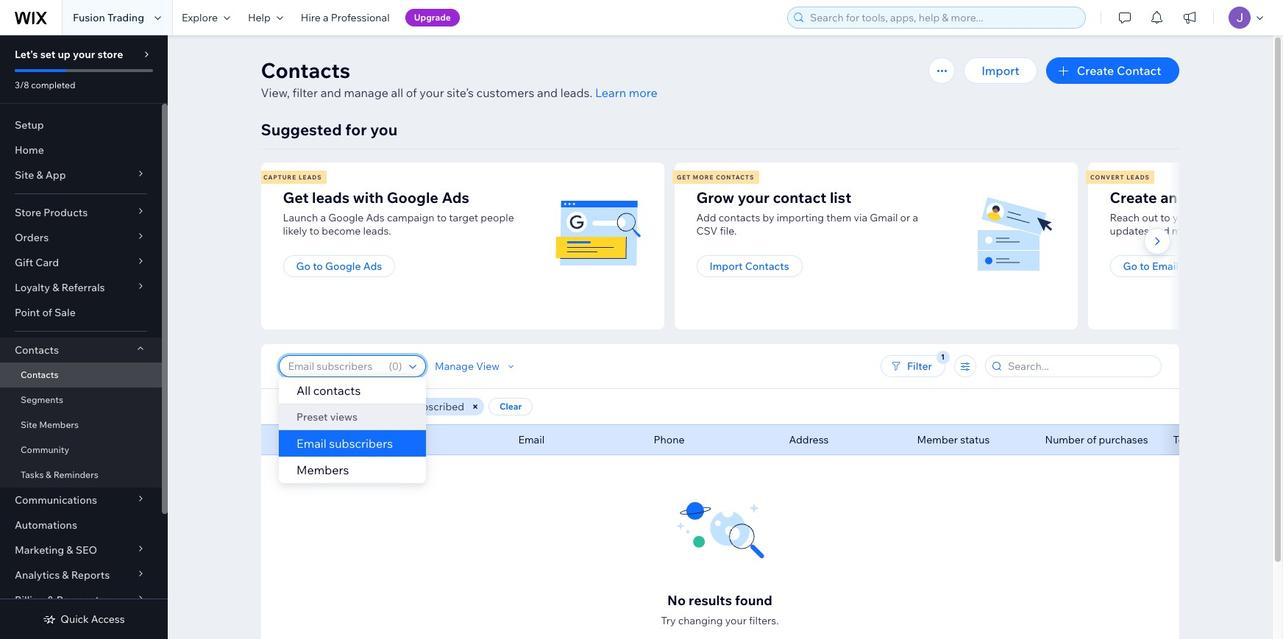 Task type: locate. For each thing, give the bounding box(es) containing it.
go down reach
[[1123, 260, 1138, 273]]

& for marketing
[[66, 544, 73, 557]]

& left seo
[[66, 544, 73, 557]]

1 vertical spatial marketing
[[15, 544, 64, 557]]

likely
[[283, 224, 307, 238]]

create up reach
[[1110, 188, 1157, 207]]

of for point of sale
[[42, 306, 52, 319]]

import contacts
[[710, 260, 789, 273]]

filter
[[907, 360, 932, 373]]

members
[[39, 419, 79, 431], [296, 463, 349, 478]]

billing & payments button
[[0, 588, 162, 613]]

0 horizontal spatial import
[[710, 260, 743, 273]]

0 horizontal spatial go
[[296, 260, 311, 273]]

segments
[[21, 394, 63, 405]]

1 horizontal spatial go
[[1123, 260, 1138, 273]]

a right "hire"
[[323, 11, 329, 24]]

is
[[401, 400, 409, 414]]

subscribers down the email at the right top of page
[[1197, 211, 1253, 224]]

a down leads
[[320, 211, 326, 224]]

status left is
[[369, 400, 399, 414]]

campaign inside create an email campaign reach out to your subscribers with n
[[1223, 188, 1283, 207]]

status
[[369, 400, 399, 414], [960, 433, 990, 447]]

marketing up analytics
[[15, 544, 64, 557]]

leads. right become
[[363, 224, 391, 238]]

of left sale
[[42, 306, 52, 319]]

members down 'email subscribers'
[[296, 463, 349, 478]]

up
[[58, 48, 71, 61]]

0 horizontal spatial leads.
[[363, 224, 391, 238]]

campaign inside get leads with google ads launch a google ads campaign to target people likely to become leads.
[[387, 211, 435, 224]]

status right the member
[[960, 433, 990, 447]]

people
[[481, 211, 514, 224]]

subscribers down preset views 'option'
[[329, 436, 393, 451]]

contacts down the point of sale
[[15, 344, 59, 357]]

email down out
[[1152, 260, 1179, 273]]

grow
[[697, 188, 735, 207]]

site down the segments
[[21, 419, 37, 431]]

1 horizontal spatial marketing
[[1181, 260, 1231, 273]]

hire a professional
[[301, 11, 390, 24]]

ads inside button
[[363, 260, 382, 273]]

convert
[[1091, 174, 1125, 181]]

0 horizontal spatial campaign
[[387, 211, 435, 224]]

with inside create an email campaign reach out to your subscribers with n
[[1255, 211, 1275, 224]]

go down the likely
[[296, 260, 311, 273]]

email down preset
[[296, 436, 326, 451]]

1 horizontal spatial of
[[406, 85, 417, 100]]

members up community
[[39, 419, 79, 431]]

leads for get
[[299, 174, 322, 181]]

site's
[[447, 85, 474, 100]]

to
[[437, 211, 447, 224], [1161, 211, 1171, 224], [310, 224, 319, 238], [313, 260, 323, 273], [1140, 260, 1150, 273]]

spent
[[1239, 433, 1266, 447]]

contacts down by
[[745, 260, 789, 273]]

create left contact
[[1077, 63, 1114, 78]]

None checkbox
[[279, 431, 290, 449]]

billing
[[15, 594, 45, 607]]

site & app button
[[0, 163, 162, 188]]

email inside option
[[296, 436, 326, 451]]

2 leads from the left
[[1127, 174, 1150, 181]]

n
[[1278, 211, 1283, 224]]

& right tasks
[[46, 470, 52, 481]]

0 horizontal spatial of
[[42, 306, 52, 319]]

0 horizontal spatial marketing
[[15, 544, 64, 557]]

go to email marketing
[[1123, 260, 1231, 273]]

and right filter
[[321, 85, 341, 100]]

contacts left by
[[719, 211, 760, 224]]

customers
[[477, 85, 535, 100]]

leads right convert
[[1127, 174, 1150, 181]]

leads. inside get leads with google ads launch a google ads campaign to target people likely to become leads.
[[363, 224, 391, 238]]

an
[[1161, 188, 1178, 207]]

orders
[[15, 231, 49, 244]]

ads up target
[[442, 188, 469, 207]]

1 horizontal spatial leads.
[[561, 85, 593, 100]]

subscriber
[[316, 400, 367, 414]]

payments
[[56, 594, 104, 607]]

list box containing all contacts
[[279, 378, 426, 484]]

1 vertical spatial leads.
[[363, 224, 391, 238]]

all contacts
[[296, 383, 360, 398]]

0 vertical spatial subscribers
[[1197, 211, 1253, 224]]

0 horizontal spatial and
[[321, 85, 341, 100]]

0 vertical spatial contacts
[[719, 211, 760, 224]]

try
[[661, 615, 676, 628]]

to right out
[[1161, 211, 1171, 224]]

get leads with google ads launch a google ads campaign to target people likely to become leads.
[[283, 188, 514, 238]]

capture
[[263, 174, 297, 181]]

0 vertical spatial site
[[15, 169, 34, 182]]

your
[[73, 48, 95, 61], [420, 85, 444, 100], [738, 188, 770, 207], [1173, 211, 1194, 224], [725, 615, 747, 628]]

0 horizontal spatial members
[[39, 419, 79, 431]]

import inside button
[[710, 260, 743, 273]]

to down out
[[1140, 260, 1150, 273]]

number
[[1045, 433, 1085, 447]]

marketing down create an email campaign reach out to your subscribers with n
[[1181, 260, 1231, 273]]

0 vertical spatial google
[[387, 188, 439, 207]]

1 horizontal spatial and
[[537, 85, 558, 100]]

1 vertical spatial contacts
[[313, 383, 360, 398]]

your right up
[[73, 48, 95, 61]]

contact
[[773, 188, 827, 207]]

by
[[763, 211, 775, 224]]

1 horizontal spatial import
[[982, 63, 1020, 78]]

completed
[[31, 79, 75, 91]]

them
[[827, 211, 852, 224]]

0 vertical spatial status
[[369, 400, 399, 414]]

of inside sidebar element
[[42, 306, 52, 319]]

1 vertical spatial google
[[328, 211, 364, 224]]

filter button
[[881, 355, 945, 378]]

0 horizontal spatial subscribers
[[329, 436, 393, 451]]

with right leads
[[353, 188, 384, 207]]

of inside contacts view, filter and manage all of your site's customers and leads. learn more
[[406, 85, 417, 100]]

& inside popup button
[[66, 544, 73, 557]]

preset views option
[[279, 404, 426, 431]]

0 vertical spatial marketing
[[1181, 260, 1231, 273]]

fusion trading
[[73, 11, 144, 24]]

campaign left target
[[387, 211, 435, 224]]

of right number
[[1087, 433, 1097, 447]]

list box
[[279, 378, 426, 484]]

importing
[[777, 211, 824, 224]]

of right 'all'
[[406, 85, 417, 100]]

and right customers
[[537, 85, 558, 100]]

view,
[[261, 85, 290, 100]]

& right the loyalty
[[52, 281, 59, 294]]

1 vertical spatial subscribers
[[329, 436, 393, 451]]

create contact
[[1077, 63, 1162, 78]]

0 horizontal spatial leads
[[299, 174, 322, 181]]

0 horizontal spatial with
[[353, 188, 384, 207]]

2 vertical spatial of
[[1087, 433, 1097, 447]]

hire
[[301, 11, 321, 24]]

0 vertical spatial of
[[406, 85, 417, 100]]

email down all
[[287, 400, 314, 414]]

import
[[982, 63, 1020, 78], [710, 260, 743, 273]]

fusion
[[73, 11, 105, 24]]

contacts up the subscriber
[[313, 383, 360, 398]]

file.
[[720, 224, 737, 238]]

1 vertical spatial site
[[21, 419, 37, 431]]

2 vertical spatial ads
[[363, 260, 382, 273]]

analytics & reports
[[15, 569, 110, 582]]

learn more button
[[595, 84, 658, 102]]

a inside grow your contact list add contacts by importing them via gmail or a csv file.
[[913, 211, 918, 224]]

1 horizontal spatial status
[[960, 433, 990, 447]]

& inside popup button
[[47, 594, 54, 607]]

app
[[45, 169, 66, 182]]

site down home
[[15, 169, 34, 182]]

ads down get leads with google ads launch a google ads campaign to target people likely to become leads.
[[363, 260, 382, 273]]

1 go from the left
[[296, 260, 311, 273]]

1 vertical spatial members
[[296, 463, 349, 478]]

marketing & seo button
[[0, 538, 162, 563]]

import for import
[[982, 63, 1020, 78]]

of for number of purchases
[[1087, 433, 1097, 447]]

email
[[1181, 188, 1219, 207]]

your inside contacts view, filter and manage all of your site's customers and leads. learn more
[[420, 85, 444, 100]]

)
[[399, 360, 402, 373]]

1 leads from the left
[[299, 174, 322, 181]]

store
[[15, 206, 41, 219]]

0 vertical spatial with
[[353, 188, 384, 207]]

contacts up filter
[[261, 57, 350, 83]]

campaign up n
[[1223, 188, 1283, 207]]

to inside create an email campaign reach out to your subscribers with n
[[1161, 211, 1171, 224]]

of
[[406, 85, 417, 100], [42, 306, 52, 319], [1087, 433, 1097, 447]]

your left site's
[[420, 85, 444, 100]]

& for tasks
[[46, 470, 52, 481]]

go
[[296, 260, 311, 273], [1123, 260, 1138, 273]]

0 vertical spatial create
[[1077, 63, 1114, 78]]

setup link
[[0, 113, 162, 138]]

community link
[[0, 438, 162, 463]]

subscribed
[[411, 400, 464, 414]]

site
[[15, 169, 34, 182], [21, 419, 37, 431]]

& right 'billing'
[[47, 594, 54, 607]]

tasks & reminders link
[[0, 463, 162, 488]]

email down clear "button"
[[518, 433, 545, 447]]

& inside dropdown button
[[52, 281, 59, 294]]

email
[[1152, 260, 1179, 273], [287, 400, 314, 414], [518, 433, 545, 447], [296, 436, 326, 451]]

get
[[283, 188, 309, 207]]

view
[[476, 360, 499, 373]]

store products button
[[0, 200, 162, 225]]

analytics
[[15, 569, 60, 582]]

upgrade
[[414, 12, 451, 23]]

list
[[830, 188, 852, 207]]

0 vertical spatial members
[[39, 419, 79, 431]]

get more contacts
[[677, 174, 755, 181]]

become
[[322, 224, 361, 238]]

site inside dropdown button
[[15, 169, 34, 182]]

grow your contact list add contacts by importing them via gmail or a csv file.
[[697, 188, 918, 238]]

1 and from the left
[[321, 85, 341, 100]]

a right or
[[913, 211, 918, 224]]

point of sale link
[[0, 300, 162, 325]]

1 vertical spatial status
[[960, 433, 990, 447]]

loyalty & referrals button
[[0, 275, 162, 300]]

3/8 completed
[[15, 79, 75, 91]]

0 vertical spatial campaign
[[1223, 188, 1283, 207]]

contacts inside dropdown button
[[15, 344, 59, 357]]

Email subscribers field
[[284, 356, 384, 377]]

list
[[259, 163, 1283, 330]]

leads
[[299, 174, 322, 181], [1127, 174, 1150, 181]]

1 vertical spatial import
[[710, 260, 743, 273]]

your up by
[[738, 188, 770, 207]]

1 vertical spatial create
[[1110, 188, 1157, 207]]

import inside button
[[982, 63, 1020, 78]]

1 horizontal spatial subscribers
[[1197, 211, 1253, 224]]

1 vertical spatial of
[[42, 306, 52, 319]]

1 horizontal spatial contacts
[[719, 211, 760, 224]]

& left reports
[[62, 569, 69, 582]]

leads. left learn
[[561, 85, 593, 100]]

marketing inside 'go to email marketing' button
[[1181, 260, 1231, 273]]

contacts button
[[0, 338, 162, 363]]

create for an
[[1110, 188, 1157, 207]]

email subscribers
[[296, 436, 393, 451]]

1 vertical spatial campaign
[[387, 211, 435, 224]]

1 horizontal spatial with
[[1255, 211, 1275, 224]]

your down found at bottom right
[[725, 615, 747, 628]]

with left n
[[1255, 211, 1275, 224]]

leads up get
[[299, 174, 322, 181]]

create inside create an email campaign reach out to your subscribers with n
[[1110, 188, 1157, 207]]

contacts inside contacts view, filter and manage all of your site's customers and leads. learn more
[[261, 57, 350, 83]]

your down an
[[1173, 211, 1194, 224]]

1 vertical spatial ads
[[366, 211, 385, 224]]

leads.
[[561, 85, 593, 100], [363, 224, 391, 238]]

1 vertical spatial with
[[1255, 211, 1275, 224]]

0 vertical spatial leads.
[[561, 85, 593, 100]]

create
[[1077, 63, 1114, 78], [1110, 188, 1157, 207]]

2 vertical spatial google
[[325, 260, 361, 273]]

create an email campaign reach out to your subscribers with n
[[1110, 188, 1283, 238]]

site for site & app
[[15, 169, 34, 182]]

1 horizontal spatial leads
[[1127, 174, 1150, 181]]

2 go from the left
[[1123, 260, 1138, 273]]

1 horizontal spatial campaign
[[1223, 188, 1283, 207]]

2 horizontal spatial of
[[1087, 433, 1097, 447]]

create inside 'create contact' button
[[1077, 63, 1114, 78]]

0 vertical spatial import
[[982, 63, 1020, 78]]

ads right become
[[366, 211, 385, 224]]

& left app
[[36, 169, 43, 182]]



Task type: describe. For each thing, give the bounding box(es) containing it.
member status
[[917, 433, 990, 447]]

sidebar element
[[0, 35, 168, 640]]

clear
[[500, 401, 522, 412]]

email inside button
[[1152, 260, 1179, 273]]

google inside button
[[325, 260, 361, 273]]

via
[[854, 211, 868, 224]]

email for email subscribers
[[296, 436, 326, 451]]

automations
[[15, 519, 77, 532]]

or
[[900, 211, 911, 224]]

community
[[21, 445, 69, 456]]

setup
[[15, 118, 44, 132]]

1 horizontal spatial members
[[296, 463, 349, 478]]

tasks & reminders
[[21, 470, 98, 481]]

changing
[[678, 615, 723, 628]]

create for contact
[[1077, 63, 1114, 78]]

email for email
[[518, 433, 545, 447]]

gift
[[15, 256, 33, 269]]

marketing & seo
[[15, 544, 97, 557]]

loyalty
[[15, 281, 50, 294]]

leads. inside contacts view, filter and manage all of your site's customers and leads. learn more
[[561, 85, 593, 100]]

0 vertical spatial ads
[[442, 188, 469, 207]]

with inside get leads with google ads launch a google ads campaign to target people likely to become leads.
[[353, 188, 384, 207]]

segments link
[[0, 388, 162, 413]]

upgrade button
[[405, 9, 460, 26]]

your inside grow your contact list add contacts by importing them via gmail or a csv file.
[[738, 188, 770, 207]]

add
[[697, 211, 717, 224]]

all
[[296, 383, 310, 398]]

contacts inside button
[[745, 260, 789, 273]]

reports
[[71, 569, 110, 582]]

site & app
[[15, 169, 66, 182]]

& for site
[[36, 169, 43, 182]]

go for create
[[1123, 260, 1138, 273]]

access
[[91, 613, 125, 626]]

subscribers inside email subscribers option
[[329, 436, 393, 451]]

tasks
[[21, 470, 44, 481]]

a inside get leads with google ads launch a google ads campaign to target people likely to become leads.
[[320, 211, 326, 224]]

home
[[15, 144, 44, 157]]

contacts view, filter and manage all of your site's customers and leads. learn more
[[261, 57, 658, 100]]

help button
[[239, 0, 292, 35]]

email subscribers option
[[279, 431, 426, 457]]

to right the likely
[[310, 224, 319, 238]]

to down become
[[313, 260, 323, 273]]

0 horizontal spatial contacts
[[313, 383, 360, 398]]

contacts up the segments
[[21, 369, 58, 380]]

manage view
[[435, 360, 499, 373]]

leads
[[312, 188, 350, 207]]

go to google ads button
[[283, 255, 395, 277]]

gift card
[[15, 256, 59, 269]]

let's set up your store
[[15, 48, 123, 61]]

preset
[[296, 411, 328, 424]]

import contacts button
[[697, 255, 803, 277]]

list containing get leads with google ads
[[259, 163, 1283, 330]]

manage
[[435, 360, 474, 373]]

your inside no results found try changing your filters.
[[725, 615, 747, 628]]

& for analytics
[[62, 569, 69, 582]]

leads for create
[[1127, 174, 1150, 181]]

store
[[97, 48, 123, 61]]

site members
[[21, 419, 79, 431]]

import for import contacts
[[710, 260, 743, 273]]

member
[[917, 433, 958, 447]]

preset views
[[296, 411, 357, 424]]

loyalty & referrals
[[15, 281, 105, 294]]

sale
[[54, 306, 76, 319]]

contacts link
[[0, 363, 162, 388]]

0
[[392, 360, 399, 373]]

contact
[[1117, 63, 1162, 78]]

manage view button
[[435, 360, 517, 373]]

all
[[391, 85, 403, 100]]

for
[[345, 120, 367, 139]]

your inside create an email campaign reach out to your subscribers with n
[[1173, 211, 1194, 224]]

0 horizontal spatial status
[[369, 400, 399, 414]]

convert leads
[[1091, 174, 1150, 181]]

suggested
[[261, 120, 342, 139]]

results
[[689, 592, 732, 609]]

2 and from the left
[[537, 85, 558, 100]]

to left target
[[437, 211, 447, 224]]

members inside sidebar element
[[39, 419, 79, 431]]

subscribers inside create an email campaign reach out to your subscribers with n
[[1197, 211, 1253, 224]]

launch
[[283, 211, 318, 224]]

target
[[449, 211, 478, 224]]

Search... field
[[1003, 356, 1157, 377]]

home link
[[0, 138, 162, 163]]

help
[[248, 11, 271, 24]]

( 0 )
[[389, 360, 402, 373]]

purchases
[[1099, 433, 1149, 447]]

point of sale
[[15, 306, 76, 319]]

referrals
[[61, 281, 105, 294]]

go for get
[[296, 260, 311, 273]]

capture leads
[[263, 174, 322, 181]]

address
[[789, 433, 829, 447]]

amount
[[1199, 433, 1236, 447]]

email subscriber status is subscribed
[[287, 400, 464, 414]]

email for email subscriber status is subscribed
[[287, 400, 314, 414]]

site for site members
[[21, 419, 37, 431]]

no results found try changing your filters.
[[661, 592, 779, 628]]

explore
[[182, 11, 218, 24]]

your inside sidebar element
[[73, 48, 95, 61]]

site members link
[[0, 413, 162, 438]]

import button
[[964, 57, 1038, 84]]

gift card button
[[0, 250, 162, 275]]

go to email marketing button
[[1110, 255, 1244, 277]]

get
[[677, 174, 691, 181]]

orders button
[[0, 225, 162, 250]]

create contact button
[[1046, 57, 1179, 84]]

Search for tools, apps, help & more... field
[[806, 7, 1081, 28]]

& for billing
[[47, 594, 54, 607]]

suggested for you
[[261, 120, 398, 139]]

point
[[15, 306, 40, 319]]

marketing inside marketing & seo popup button
[[15, 544, 64, 557]]

quick access button
[[43, 613, 125, 626]]

store products
[[15, 206, 88, 219]]

contacts inside grow your contact list add contacts by importing them via gmail or a csv file.
[[719, 211, 760, 224]]

out
[[1142, 211, 1158, 224]]

trading
[[107, 11, 144, 24]]

& for loyalty
[[52, 281, 59, 294]]

more
[[693, 174, 714, 181]]

reach
[[1110, 211, 1140, 224]]

seo
[[76, 544, 97, 557]]



Task type: vqa. For each thing, say whether or not it's contained in the screenshot.
changing
yes



